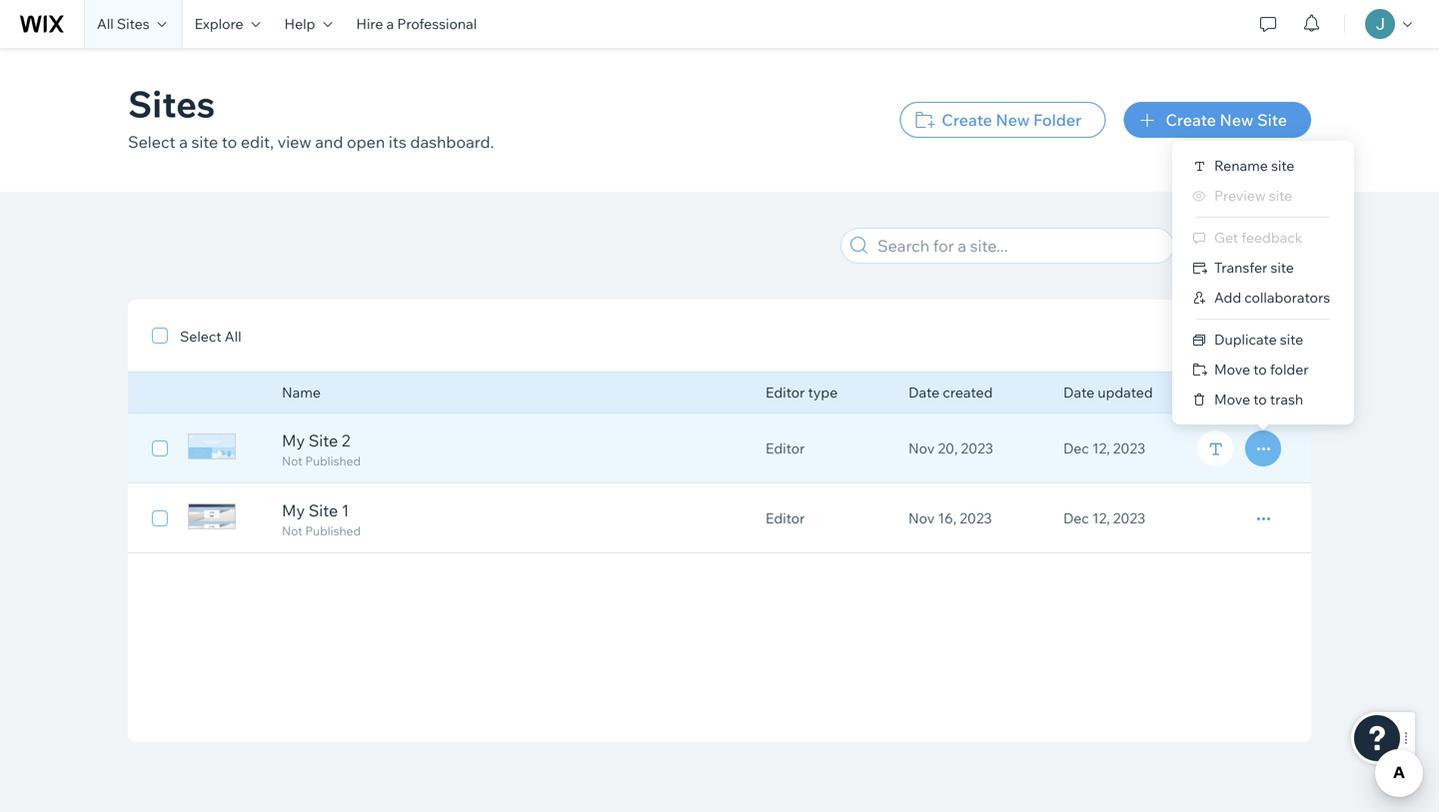 Task type: vqa. For each thing, say whether or not it's contained in the screenshot.
third Editor
yes



Task type: describe. For each thing, give the bounding box(es) containing it.
new for site
[[1220, 110, 1254, 130]]

Search for a site... field
[[872, 229, 1168, 263]]

get feedback
[[1215, 229, 1303, 246]]

preview site button
[[1173, 181, 1355, 211]]

its
[[389, 132, 407, 152]]

move for move to trash
[[1215, 391, 1251, 408]]

published for 2
[[305, 454, 361, 469]]

view
[[278, 132, 312, 152]]

edit,
[[241, 132, 274, 152]]

and
[[315, 132, 343, 152]]

my for my site 2
[[282, 431, 305, 451]]

created
[[943, 384, 993, 401]]

date updated
[[1064, 384, 1154, 401]]

site inside sites select a site to edit, view and open its dashboard.
[[191, 132, 218, 152]]

dashboard.
[[410, 132, 494, 152]]

add collaborators button
[[1173, 283, 1355, 313]]

move to folder button
[[1173, 355, 1355, 385]]

updated
[[1098, 384, 1154, 401]]

2
[[342, 431, 350, 451]]

my site 1 image
[[188, 504, 236, 530]]

my site 1 not published
[[282, 501, 361, 539]]

12, for my site 1
[[1093, 510, 1111, 527]]

type
[[808, 384, 838, 401]]

get
[[1215, 229, 1239, 246]]

16,
[[938, 510, 957, 527]]

transfer
[[1215, 259, 1268, 276]]

my for my site 1
[[282, 501, 305, 521]]

published for 1
[[305, 524, 361, 539]]

all sites
[[97, 15, 150, 32]]

professional
[[397, 15, 477, 32]]

explore
[[195, 15, 244, 32]]

1
[[342, 501, 349, 521]]

nov 20, 2023
[[909, 440, 994, 457]]

hire a professional
[[356, 15, 477, 32]]

create new site
[[1166, 110, 1288, 130]]

create new site button
[[1124, 102, 1312, 138]]

editor for my site 1
[[766, 510, 805, 527]]

Select All checkbox
[[152, 324, 242, 348]]

duplicate
[[1215, 331, 1278, 348]]

get feedback button
[[1173, 223, 1355, 253]]

date created
[[909, 384, 993, 401]]

site for transfer
[[1271, 259, 1295, 276]]

to for move to folder
[[1254, 361, 1268, 378]]

create new folder button
[[900, 102, 1106, 138]]

to for move to trash
[[1254, 391, 1268, 408]]

0 vertical spatial sites
[[117, 15, 150, 32]]

help
[[285, 15, 315, 32]]

20,
[[938, 440, 958, 457]]

duplicate site
[[1215, 331, 1304, 348]]

add collaborators
[[1215, 289, 1331, 306]]

select all
[[180, 328, 242, 345]]

date for date created
[[909, 384, 940, 401]]

nov for my site 2
[[909, 440, 935, 457]]

move to folder
[[1215, 361, 1309, 378]]

help button
[[273, 0, 344, 48]]

duplicate site button
[[1173, 325, 1355, 355]]



Task type: locate. For each thing, give the bounding box(es) containing it.
my down name
[[282, 431, 305, 451]]

site left the 1
[[309, 501, 338, 521]]

to inside the move to trash button
[[1254, 391, 1268, 408]]

my left the 1
[[282, 501, 305, 521]]

not inside my site 2 not published
[[282, 454, 303, 469]]

0 vertical spatial select
[[128, 132, 176, 152]]

2 create from the left
[[1166, 110, 1217, 130]]

move to trash button
[[1173, 385, 1355, 415]]

dec
[[1064, 440, 1090, 457], [1064, 510, 1090, 527]]

sites down explore
[[128, 81, 215, 126]]

None checkbox
[[152, 437, 168, 461]]

0 horizontal spatial select
[[128, 132, 176, 152]]

site down the rename site button
[[1270, 187, 1293, 204]]

move for move to folder
[[1215, 361, 1251, 378]]

open
[[347, 132, 385, 152]]

a left edit, on the top left
[[179, 132, 188, 152]]

1 create from the left
[[942, 110, 993, 130]]

not right the my site 1 'image'
[[282, 524, 303, 539]]

new
[[996, 110, 1030, 130], [1220, 110, 1254, 130]]

12, for my site 2
[[1093, 440, 1111, 457]]

dec 12, 2023 for my site 2
[[1064, 440, 1146, 457]]

0 horizontal spatial date
[[909, 384, 940, 401]]

to left folder
[[1254, 361, 1268, 378]]

to inside the move to folder button
[[1254, 361, 1268, 378]]

nov for my site 1
[[909, 510, 935, 527]]

None checkbox
[[152, 507, 168, 531]]

1 vertical spatial editor
[[766, 440, 805, 457]]

create up rename
[[1166, 110, 1217, 130]]

0 vertical spatial 12,
[[1093, 440, 1111, 457]]

rename site button
[[1173, 151, 1355, 181]]

site for rename
[[1272, 157, 1295, 174]]

1 horizontal spatial create
[[1166, 110, 1217, 130]]

preview
[[1215, 187, 1266, 204]]

date for date updated
[[1064, 384, 1095, 401]]

date left updated
[[1064, 384, 1095, 401]]

dec 12, 2023
[[1064, 440, 1146, 457], [1064, 510, 1146, 527]]

new left folder in the top of the page
[[996, 110, 1030, 130]]

site up the rename site button
[[1258, 110, 1288, 130]]

0 horizontal spatial new
[[996, 110, 1030, 130]]

sites left explore
[[117, 15, 150, 32]]

2 new from the left
[[1220, 110, 1254, 130]]

my site 2 image
[[188, 434, 236, 460]]

1 horizontal spatial new
[[1220, 110, 1254, 130]]

sites select a site to edit, view and open its dashboard.
[[128, 81, 494, 152]]

1 vertical spatial site
[[309, 431, 338, 451]]

select inside option
[[180, 328, 222, 345]]

1 editor from the top
[[766, 384, 805, 401]]

my inside my site 1 not published
[[282, 501, 305, 521]]

1 vertical spatial to
[[1254, 361, 1268, 378]]

0 vertical spatial dec 12, 2023
[[1064, 440, 1146, 457]]

1 move from the top
[[1215, 361, 1251, 378]]

all
[[97, 15, 114, 32], [225, 328, 242, 345]]

2 dec from the top
[[1064, 510, 1090, 527]]

published inside my site 1 not published
[[305, 524, 361, 539]]

move
[[1215, 361, 1251, 378], [1215, 391, 1251, 408]]

preview site
[[1215, 187, 1293, 204]]

1 vertical spatial dec
[[1064, 510, 1090, 527]]

site up preview site button
[[1272, 157, 1295, 174]]

nov
[[909, 440, 935, 457], [909, 510, 935, 527]]

0 vertical spatial to
[[222, 132, 237, 152]]

dec for 1
[[1064, 510, 1090, 527]]

to inside sites select a site to edit, view and open its dashboard.
[[222, 132, 237, 152]]

2 12, from the top
[[1093, 510, 1111, 527]]

1 horizontal spatial date
[[1064, 384, 1095, 401]]

2 editor from the top
[[766, 440, 805, 457]]

0 vertical spatial not
[[282, 454, 303, 469]]

nov left 16, at bottom
[[909, 510, 935, 527]]

site
[[1258, 110, 1288, 130], [309, 431, 338, 451], [309, 501, 338, 521]]

not for my site 1
[[282, 524, 303, 539]]

2 my from the top
[[282, 501, 305, 521]]

menu containing rename site
[[1173, 151, 1355, 415]]

site up folder
[[1281, 331, 1304, 348]]

0 vertical spatial dec
[[1064, 440, 1090, 457]]

not
[[282, 454, 303, 469], [282, 524, 303, 539]]

not up my site 1 not published
[[282, 454, 303, 469]]

1 vertical spatial published
[[305, 524, 361, 539]]

published down 2
[[305, 454, 361, 469]]

site for 2
[[309, 431, 338, 451]]

add
[[1215, 289, 1242, 306]]

my site 2 not published
[[282, 431, 361, 469]]

new for folder
[[996, 110, 1030, 130]]

0 vertical spatial nov
[[909, 440, 935, 457]]

1 vertical spatial dec 12, 2023
[[1064, 510, 1146, 527]]

site inside button
[[1258, 110, 1288, 130]]

my
[[282, 431, 305, 451], [282, 501, 305, 521]]

create
[[942, 110, 993, 130], [1166, 110, 1217, 130]]

1 vertical spatial 12,
[[1093, 510, 1111, 527]]

a right hire
[[387, 15, 394, 32]]

site for preview
[[1270, 187, 1293, 204]]

collaborators
[[1245, 289, 1331, 306]]

1 vertical spatial my
[[282, 501, 305, 521]]

to left edit, on the top left
[[222, 132, 237, 152]]

select inside sites select a site to edit, view and open its dashboard.
[[128, 132, 176, 152]]

1 vertical spatial select
[[180, 328, 222, 345]]

sites
[[117, 15, 150, 32], [128, 81, 215, 126]]

site for 1
[[309, 501, 338, 521]]

1 date from the left
[[909, 384, 940, 401]]

0 vertical spatial published
[[305, 454, 361, 469]]

published down the 1
[[305, 524, 361, 539]]

all inside option
[[225, 328, 242, 345]]

1 vertical spatial nov
[[909, 510, 935, 527]]

move down move to folder
[[1215, 391, 1251, 408]]

1 vertical spatial not
[[282, 524, 303, 539]]

transfer site
[[1215, 259, 1295, 276]]

move to trash
[[1215, 391, 1304, 408]]

my inside my site 2 not published
[[282, 431, 305, 451]]

2023
[[961, 440, 994, 457], [1114, 440, 1146, 457], [960, 510, 992, 527], [1114, 510, 1146, 527]]

site left 2
[[309, 431, 338, 451]]

2 vertical spatial to
[[1254, 391, 1268, 408]]

nov 16, 2023
[[909, 510, 992, 527]]

1 horizontal spatial select
[[180, 328, 222, 345]]

1 not from the top
[[282, 454, 303, 469]]

2 vertical spatial editor
[[766, 510, 805, 527]]

hire a professional link
[[344, 0, 489, 48]]

0 horizontal spatial a
[[179, 132, 188, 152]]

0 vertical spatial move
[[1215, 361, 1251, 378]]

1 horizontal spatial a
[[387, 15, 394, 32]]

a
[[387, 15, 394, 32], [179, 132, 188, 152]]

1 dec from the top
[[1064, 440, 1090, 457]]

1 my from the top
[[282, 431, 305, 451]]

move down duplicate
[[1215, 361, 1251, 378]]

site up collaborators
[[1271, 259, 1295, 276]]

site inside my site 1 not published
[[309, 501, 338, 521]]

nov left '20,'
[[909, 440, 935, 457]]

to
[[222, 132, 237, 152], [1254, 361, 1268, 378], [1254, 391, 1268, 408]]

1 published from the top
[[305, 454, 361, 469]]

create left folder in the top of the page
[[942, 110, 993, 130]]

site left edit, on the top left
[[191, 132, 218, 152]]

site inside button
[[1272, 157, 1295, 174]]

create for create new site
[[1166, 110, 1217, 130]]

editor for my site 2
[[766, 440, 805, 457]]

select
[[128, 132, 176, 152], [180, 328, 222, 345]]

0 horizontal spatial create
[[942, 110, 993, 130]]

rename site
[[1215, 157, 1295, 174]]

2 vertical spatial site
[[309, 501, 338, 521]]

0 horizontal spatial all
[[97, 15, 114, 32]]

1 dec 12, 2023 from the top
[[1064, 440, 1146, 457]]

site
[[191, 132, 218, 152], [1272, 157, 1295, 174], [1270, 187, 1293, 204], [1271, 259, 1295, 276], [1281, 331, 1304, 348]]

editor
[[766, 384, 805, 401], [766, 440, 805, 457], [766, 510, 805, 527]]

dec for 2
[[1064, 440, 1090, 457]]

a inside sites select a site to edit, view and open its dashboard.
[[179, 132, 188, 152]]

folder
[[1271, 361, 1309, 378]]

date left created
[[909, 384, 940, 401]]

2 nov from the top
[[909, 510, 935, 527]]

2 dec 12, 2023 from the top
[[1064, 510, 1146, 527]]

hire
[[356, 15, 383, 32]]

to left trash on the right of the page
[[1254, 391, 1268, 408]]

1 vertical spatial move
[[1215, 391, 1251, 408]]

published inside my site 2 not published
[[305, 454, 361, 469]]

transfer site button
[[1173, 253, 1355, 283]]

not for my site 2
[[282, 454, 303, 469]]

1 new from the left
[[996, 110, 1030, 130]]

date
[[909, 384, 940, 401], [1064, 384, 1095, 401]]

1 nov from the top
[[909, 440, 935, 457]]

2 published from the top
[[305, 524, 361, 539]]

2 not from the top
[[282, 524, 303, 539]]

1 vertical spatial sites
[[128, 81, 215, 126]]

1 vertical spatial all
[[225, 328, 242, 345]]

12,
[[1093, 440, 1111, 457], [1093, 510, 1111, 527]]

0 vertical spatial site
[[1258, 110, 1288, 130]]

folder
[[1034, 110, 1082, 130]]

feedback
[[1242, 229, 1303, 246]]

create for create new folder
[[942, 110, 993, 130]]

1 horizontal spatial all
[[225, 328, 242, 345]]

0 vertical spatial all
[[97, 15, 114, 32]]

site for duplicate
[[1281, 331, 1304, 348]]

name
[[282, 384, 321, 401]]

editor type
[[766, 384, 838, 401]]

new up rename
[[1220, 110, 1254, 130]]

published
[[305, 454, 361, 469], [305, 524, 361, 539]]

1 12, from the top
[[1093, 440, 1111, 457]]

0 vertical spatial a
[[387, 15, 394, 32]]

dec 12, 2023 for my site 1
[[1064, 510, 1146, 527]]

0 vertical spatial editor
[[766, 384, 805, 401]]

site inside my site 2 not published
[[309, 431, 338, 451]]

rename
[[1215, 157, 1269, 174]]

2 move from the top
[[1215, 391, 1251, 408]]

2 date from the left
[[1064, 384, 1095, 401]]

trash
[[1271, 391, 1304, 408]]

menu
[[1173, 151, 1355, 415]]

create new folder
[[942, 110, 1082, 130]]

0 vertical spatial my
[[282, 431, 305, 451]]

3 editor from the top
[[766, 510, 805, 527]]

1 vertical spatial a
[[179, 132, 188, 152]]

sites inside sites select a site to edit, view and open its dashboard.
[[128, 81, 215, 126]]

not inside my site 1 not published
[[282, 524, 303, 539]]



